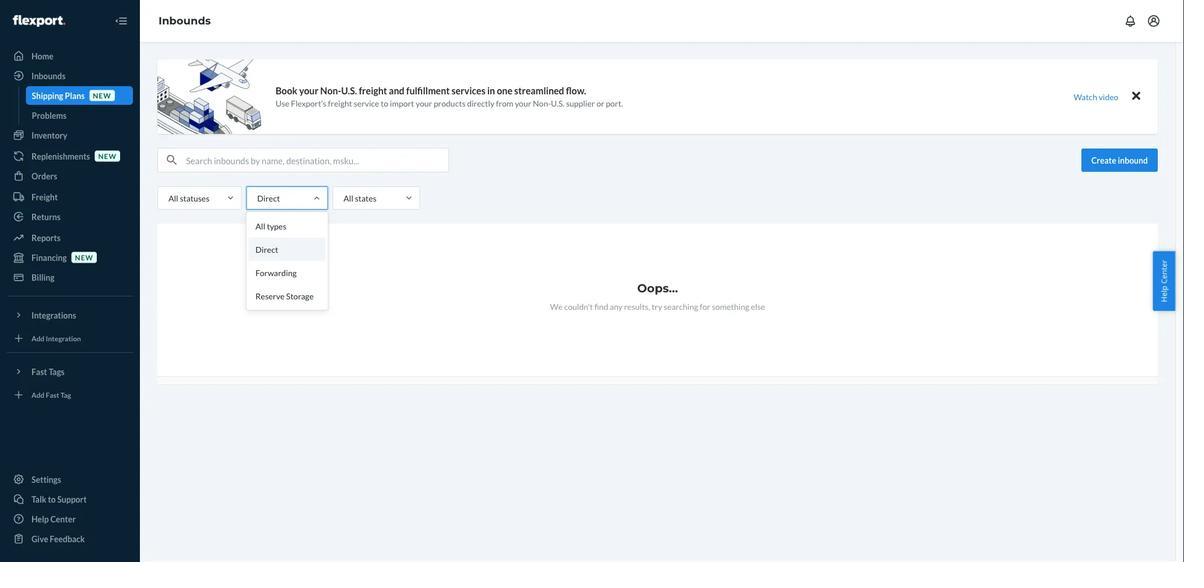 Task type: locate. For each thing, give the bounding box(es) containing it.
problems
[[32, 110, 67, 120]]

searching
[[664, 302, 698, 312]]

direct up all types
[[257, 193, 280, 203]]

1 vertical spatial help
[[31, 515, 49, 524]]

add left integration
[[31, 334, 44, 343]]

0 vertical spatial help
[[1159, 286, 1169, 303]]

1 vertical spatial inbounds
[[31, 71, 65, 81]]

add for add fast tag
[[31, 391, 44, 399]]

0 vertical spatial add
[[31, 334, 44, 343]]

freight left service
[[328, 98, 352, 108]]

all for all types
[[256, 221, 265, 231]]

0 horizontal spatial to
[[48, 495, 56, 505]]

1 add from the top
[[31, 334, 44, 343]]

fast left tags
[[31, 367, 47, 377]]

freight up service
[[359, 85, 387, 97]]

inbounds
[[159, 14, 211, 27], [31, 71, 65, 81]]

non- up flexport's
[[320, 85, 341, 97]]

1 vertical spatial inbounds link
[[7, 66, 133, 85]]

1 vertical spatial non-
[[533, 98, 551, 108]]

1 vertical spatial to
[[48, 495, 56, 505]]

add fast tag
[[31, 391, 71, 399]]

inventory
[[31, 130, 67, 140]]

video
[[1099, 92, 1119, 102]]

new up orders link on the left
[[98, 152, 117, 160]]

u.s.
[[341, 85, 357, 97], [551, 98, 565, 108]]

integrations
[[31, 310, 76, 320]]

watch video button
[[1066, 88, 1127, 105]]

1 vertical spatial freight
[[328, 98, 352, 108]]

returns
[[31, 212, 61, 222]]

0 horizontal spatial center
[[50, 515, 76, 524]]

direct
[[257, 193, 280, 203], [256, 245, 278, 255]]

1 horizontal spatial all
[[256, 221, 265, 231]]

help center button
[[1153, 251, 1176, 311]]

1 vertical spatial center
[[50, 515, 76, 524]]

something
[[712, 302, 749, 312]]

all left types
[[256, 221, 265, 231]]

close navigation image
[[114, 14, 128, 28]]

1 horizontal spatial help
[[1159, 286, 1169, 303]]

2 vertical spatial new
[[75, 253, 93, 262]]

0 horizontal spatial non-
[[320, 85, 341, 97]]

0 horizontal spatial u.s.
[[341, 85, 357, 97]]

for
[[700, 302, 710, 312]]

to right talk
[[48, 495, 56, 505]]

freight
[[31, 192, 58, 202]]

create inbound
[[1091, 155, 1148, 165]]

reports
[[31, 233, 61, 243]]

all left the statuses
[[169, 193, 178, 203]]

u.s. up service
[[341, 85, 357, 97]]

streamlined
[[514, 85, 564, 97]]

non-
[[320, 85, 341, 97], [533, 98, 551, 108]]

add down fast tags
[[31, 391, 44, 399]]

1 vertical spatial new
[[98, 152, 117, 160]]

0 horizontal spatial all
[[169, 193, 178, 203]]

1 horizontal spatial u.s.
[[551, 98, 565, 108]]

fast tags
[[31, 367, 65, 377]]

1 vertical spatial add
[[31, 391, 44, 399]]

help
[[1159, 286, 1169, 303], [31, 515, 49, 524]]

your right "from"
[[515, 98, 531, 108]]

0 vertical spatial direct
[[257, 193, 280, 203]]

your
[[299, 85, 318, 97], [416, 98, 432, 108], [515, 98, 531, 108]]

1 horizontal spatial center
[[1159, 260, 1169, 284]]

0 vertical spatial non-
[[320, 85, 341, 97]]

direct down all types
[[256, 245, 278, 255]]

2 horizontal spatial all
[[344, 193, 353, 203]]

to inside "book your non-u.s. freight and fulfillment services in one streamlined flow. use flexport's freight service to import your products directly from your non-u.s. supplier or port."
[[381, 98, 388, 108]]

u.s. down streamlined
[[551, 98, 565, 108]]

1 vertical spatial help center
[[31, 515, 76, 524]]

0 vertical spatial inbounds link
[[159, 14, 211, 27]]

center
[[1159, 260, 1169, 284], [50, 515, 76, 524]]

all
[[169, 193, 178, 203], [344, 193, 353, 203], [256, 221, 265, 231]]

close image
[[1132, 89, 1141, 103]]

inbounds link
[[159, 14, 211, 27], [7, 66, 133, 85]]

0 horizontal spatial inbounds
[[31, 71, 65, 81]]

1 horizontal spatial inbounds
[[159, 14, 211, 27]]

0 vertical spatial to
[[381, 98, 388, 108]]

all for all statuses
[[169, 193, 178, 203]]

0 vertical spatial help center
[[1159, 260, 1169, 303]]

orders link
[[7, 167, 133, 185]]

your up flexport's
[[299, 85, 318, 97]]

1 horizontal spatial freight
[[359, 85, 387, 97]]

new down the reports link
[[75, 253, 93, 262]]

0 vertical spatial center
[[1159, 260, 1169, 284]]

new right plans
[[93, 91, 111, 100]]

1 horizontal spatial to
[[381, 98, 388, 108]]

flexport logo image
[[13, 15, 65, 27]]

fast left tag
[[46, 391, 59, 399]]

add
[[31, 334, 44, 343], [31, 391, 44, 399]]

all types
[[256, 221, 286, 231]]

help center
[[1159, 260, 1169, 303], [31, 515, 76, 524]]

0 horizontal spatial your
[[299, 85, 318, 97]]

couldn't
[[564, 302, 593, 312]]

0 vertical spatial u.s.
[[341, 85, 357, 97]]

fast
[[31, 367, 47, 377], [46, 391, 59, 399]]

non- down streamlined
[[533, 98, 551, 108]]

billing link
[[7, 268, 133, 287]]

all left "states" in the top of the page
[[344, 193, 353, 203]]

0 horizontal spatial freight
[[328, 98, 352, 108]]

freight
[[359, 85, 387, 97], [328, 98, 352, 108]]

directly
[[467, 98, 495, 108]]

freight link
[[7, 188, 133, 206]]

your down "fulfillment"
[[416, 98, 432, 108]]

1 horizontal spatial help center
[[1159, 260, 1169, 303]]

0 horizontal spatial help
[[31, 515, 49, 524]]

fast inside 'dropdown button'
[[31, 367, 47, 377]]

to left import at the left top
[[381, 98, 388, 108]]

to
[[381, 98, 388, 108], [48, 495, 56, 505]]

to inside button
[[48, 495, 56, 505]]

2 add from the top
[[31, 391, 44, 399]]

add integration
[[31, 334, 81, 343]]

billing
[[31, 273, 55, 283]]

0 vertical spatial fast
[[31, 367, 47, 377]]

0 vertical spatial inbounds
[[159, 14, 211, 27]]

book
[[276, 85, 297, 97]]

financing
[[31, 253, 67, 263]]

0 vertical spatial new
[[93, 91, 111, 100]]

1 vertical spatial u.s.
[[551, 98, 565, 108]]

all states
[[344, 193, 377, 203]]

1 horizontal spatial inbounds link
[[159, 14, 211, 27]]



Task type: vqa. For each thing, say whether or not it's contained in the screenshot.
the Returns
yes



Task type: describe. For each thing, give the bounding box(es) containing it.
integration
[[46, 334, 81, 343]]

states
[[355, 193, 377, 203]]

settings link
[[7, 471, 133, 489]]

create
[[1091, 155, 1116, 165]]

one
[[497, 85, 513, 97]]

services
[[452, 85, 486, 97]]

in
[[487, 85, 495, 97]]

products
[[434, 98, 466, 108]]

results,
[[624, 302, 650, 312]]

1 horizontal spatial non-
[[533, 98, 551, 108]]

add for add integration
[[31, 334, 44, 343]]

statuses
[[180, 193, 209, 203]]

home
[[31, 51, 54, 61]]

else
[[751, 302, 765, 312]]

open notifications image
[[1124, 14, 1138, 28]]

any
[[610, 302, 623, 312]]

inventory link
[[7, 126, 133, 145]]

storage
[[286, 291, 314, 301]]

1 vertical spatial fast
[[46, 391, 59, 399]]

book your non-u.s. freight and fulfillment services in one streamlined flow. use flexport's freight service to import your products directly from your non-u.s. supplier or port.
[[276, 85, 623, 108]]

reserve storage
[[256, 291, 314, 301]]

new for replenishments
[[98, 152, 117, 160]]

1 horizontal spatial your
[[416, 98, 432, 108]]

watch
[[1074, 92, 1097, 102]]

flexport's
[[291, 98, 326, 108]]

feedback
[[50, 534, 85, 544]]

fulfillment
[[406, 85, 450, 97]]

help inside button
[[1159, 286, 1169, 303]]

problems link
[[26, 106, 133, 125]]

try
[[652, 302, 662, 312]]

talk to support button
[[7, 490, 133, 509]]

0 horizontal spatial help center
[[31, 515, 76, 524]]

import
[[390, 98, 414, 108]]

oops...
[[637, 281, 678, 296]]

or
[[597, 98, 604, 108]]

service
[[354, 98, 379, 108]]

all for all states
[[344, 193, 353, 203]]

add fast tag link
[[7, 386, 133, 405]]

reserve
[[256, 291, 285, 301]]

tags
[[49, 367, 65, 377]]

from
[[496, 98, 513, 108]]

help center inside button
[[1159, 260, 1169, 303]]

tag
[[60, 391, 71, 399]]

we
[[550, 302, 563, 312]]

supplier
[[566, 98, 595, 108]]

add integration link
[[7, 329, 133, 348]]

replenishments
[[31, 151, 90, 161]]

talk
[[31, 495, 46, 505]]

Search inbounds by name, destination, msku... text field
[[186, 149, 448, 172]]

shipping plans
[[32, 91, 85, 101]]

forwarding
[[256, 268, 297, 278]]

all statuses
[[169, 193, 209, 203]]

integrations button
[[7, 306, 133, 325]]

give feedback
[[31, 534, 85, 544]]

fast tags button
[[7, 363, 133, 381]]

0 vertical spatial freight
[[359, 85, 387, 97]]

talk to support
[[31, 495, 87, 505]]

shipping
[[32, 91, 63, 101]]

0 horizontal spatial inbounds link
[[7, 66, 133, 85]]

give
[[31, 534, 48, 544]]

1 vertical spatial direct
[[256, 245, 278, 255]]

types
[[267, 221, 286, 231]]

port.
[[606, 98, 623, 108]]

plans
[[65, 91, 85, 101]]

flow.
[[566, 85, 586, 97]]

inbound
[[1118, 155, 1148, 165]]

watch video
[[1074, 92, 1119, 102]]

support
[[57, 495, 87, 505]]

open account menu image
[[1147, 14, 1161, 28]]

give feedback button
[[7, 530, 133, 549]]

use
[[276, 98, 289, 108]]

orders
[[31, 171, 57, 181]]

center inside button
[[1159, 260, 1169, 284]]

2 horizontal spatial your
[[515, 98, 531, 108]]

find
[[595, 302, 608, 312]]

settings
[[31, 475, 61, 485]]

and
[[389, 85, 405, 97]]

we couldn't find any results, try searching for something else
[[550, 302, 765, 312]]

home link
[[7, 47, 133, 65]]

reports link
[[7, 229, 133, 247]]

create inbound button
[[1082, 149, 1158, 172]]

help center link
[[7, 510, 133, 529]]

new for financing
[[75, 253, 93, 262]]

new for shipping plans
[[93, 91, 111, 100]]

returns link
[[7, 208, 133, 226]]



